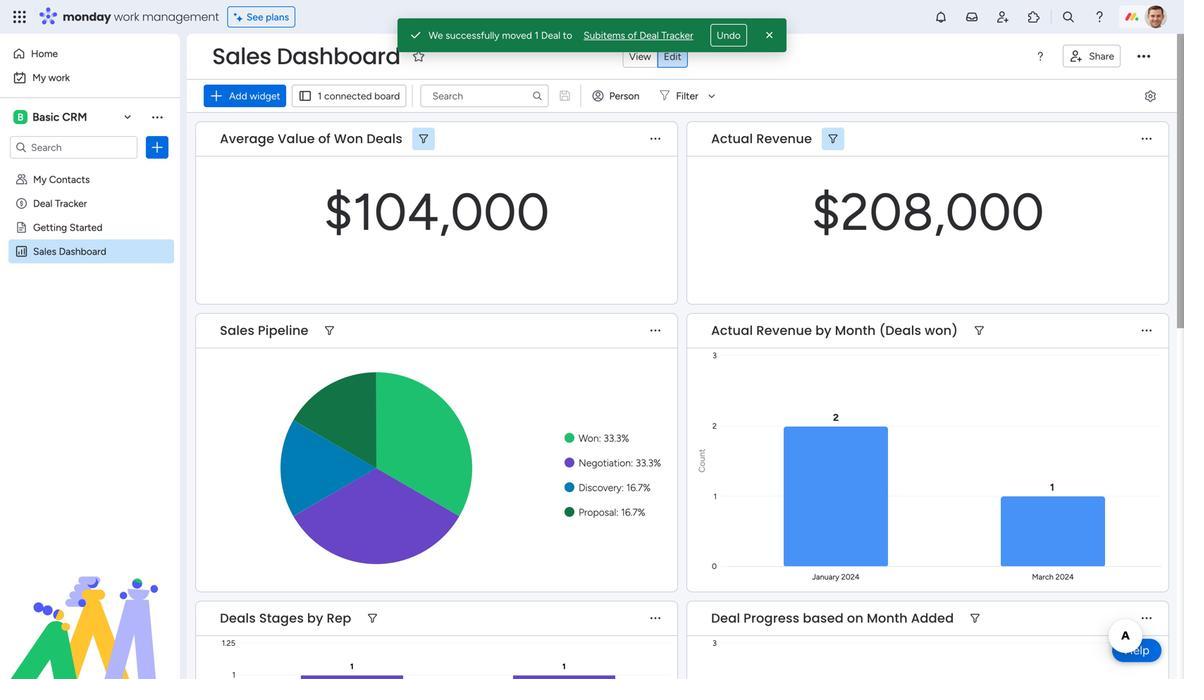 Task type: vqa. For each thing, say whether or not it's contained in the screenshot.
the right slider arrow image
no



Task type: locate. For each thing, give the bounding box(es) containing it.
0 vertical spatial sales
[[212, 41, 271, 72]]

0 vertical spatial work
[[114, 9, 139, 25]]

home
[[31, 48, 58, 60]]

of
[[628, 29, 637, 41], [318, 130, 331, 148]]

Sales Dashboard field
[[209, 41, 404, 72]]

1 horizontal spatial sales dashboard
[[212, 41, 401, 72]]

sales dashboard
[[212, 41, 401, 72], [33, 245, 106, 257]]

my contacts
[[33, 173, 90, 185]]

deal left progress
[[711, 609, 741, 627]]

1 horizontal spatial by
[[816, 322, 832, 340]]

help
[[1125, 643, 1150, 658]]

1 revenue from the top
[[757, 130, 812, 148]]

edit button
[[658, 45, 688, 68]]

16.7% down negotiation : 33.3%
[[627, 482, 651, 494]]

1 vertical spatial sales dashboard
[[33, 245, 106, 257]]

option
[[0, 167, 180, 170]]

Deal Progress based on Month Added field
[[708, 609, 958, 628]]

basic
[[32, 110, 59, 124]]

sales dashboard inside banner
[[212, 41, 401, 72]]

my work option
[[8, 66, 171, 89]]

0 horizontal spatial 33.3%
[[604, 432, 629, 444]]

b
[[17, 111, 23, 123]]

share
[[1089, 50, 1115, 62]]

dashboard down started
[[59, 245, 106, 257]]

work
[[114, 9, 139, 25], [48, 72, 70, 84]]

1 vertical spatial of
[[318, 130, 331, 148]]

1 horizontal spatial work
[[114, 9, 139, 25]]

16.7%
[[627, 482, 651, 494], [621, 506, 646, 518]]

0 horizontal spatial 1
[[318, 90, 322, 102]]

dashboard up connected
[[277, 41, 401, 72]]

by
[[816, 322, 832, 340], [307, 609, 323, 627]]

1 vertical spatial deals
[[220, 609, 256, 627]]

won up negotiation
[[579, 432, 599, 444]]

actual revenue
[[711, 130, 812, 148]]

2 actual from the top
[[711, 322, 753, 340]]

0 horizontal spatial deals
[[220, 609, 256, 627]]

33.3% up discovery : 16.7%
[[636, 457, 661, 469]]

16.7% down discovery : 16.7%
[[621, 506, 646, 518]]

0 vertical spatial my
[[32, 72, 46, 84]]

getting started
[[33, 221, 103, 233]]

0 vertical spatial actual
[[711, 130, 753, 148]]

terry turtle image
[[1145, 6, 1168, 28]]

1 vertical spatial 16.7%
[[621, 506, 646, 518]]

see plans button
[[228, 6, 296, 28]]

1 vertical spatial month
[[867, 609, 908, 627]]

0 vertical spatial 33.3%
[[604, 432, 629, 444]]

Actual Revenue by Month (Deals won) field
[[708, 322, 962, 340]]

1 vertical spatial revenue
[[757, 322, 812, 340]]

won down 1 connected board popup button
[[334, 130, 363, 148]]

None search field
[[421, 85, 549, 107]]

1 vertical spatial my
[[33, 173, 47, 185]]

1 vertical spatial 33.3%
[[636, 457, 661, 469]]

average value of won deals
[[220, 130, 403, 148]]

on
[[847, 609, 864, 627]]

0 vertical spatial month
[[835, 322, 876, 340]]

more options image
[[1138, 50, 1151, 63]]

deals down board
[[367, 130, 403, 148]]

dashboard
[[277, 41, 401, 72], [59, 245, 106, 257]]

sales
[[212, 41, 271, 72], [33, 245, 56, 257], [220, 322, 255, 340]]

0 horizontal spatial won
[[334, 130, 363, 148]]

1 horizontal spatial tracker
[[662, 29, 694, 41]]

subitems
[[584, 29, 626, 41]]

1 horizontal spatial of
[[628, 29, 637, 41]]

1 horizontal spatial deals
[[367, 130, 403, 148]]

my work link
[[8, 66, 171, 89]]

1 vertical spatial dashboard
[[59, 245, 106, 257]]

dashboard inside banner
[[277, 41, 401, 72]]

none search field inside sales dashboard banner
[[421, 85, 549, 107]]

33.3%
[[604, 432, 629, 444], [636, 457, 661, 469]]

actual revenue by month (deals won)
[[711, 322, 958, 340]]

sales dashboard down the "plans"
[[212, 41, 401, 72]]

1
[[535, 29, 539, 41], [318, 90, 322, 102]]

month left (deals
[[835, 322, 876, 340]]

1 vertical spatial won
[[579, 432, 599, 444]]

work inside option
[[48, 72, 70, 84]]

filter
[[676, 90, 699, 102]]

0 vertical spatial sales dashboard
[[212, 41, 401, 72]]

my left contacts
[[33, 173, 47, 185]]

(deals
[[880, 322, 922, 340]]

invite members image
[[996, 10, 1010, 24]]

tracker inside list box
[[55, 197, 87, 209]]

1 vertical spatial by
[[307, 609, 323, 627]]

Average Value of Won Deals field
[[216, 130, 406, 148]]

deal inside 'field'
[[711, 609, 741, 627]]

sales right public dashboard icon
[[33, 245, 56, 257]]

notifications image
[[934, 10, 948, 24]]

pipeline
[[258, 322, 309, 340]]

of inside subitems of deal tracker link
[[628, 29, 637, 41]]

filter button
[[654, 85, 721, 107]]

0 horizontal spatial tracker
[[55, 197, 87, 209]]

:
[[599, 432, 601, 444], [631, 457, 633, 469], [622, 482, 624, 494], [617, 506, 619, 518]]

negotiation : 33.3%
[[579, 457, 661, 469]]

more dots image
[[651, 134, 661, 144], [651, 326, 661, 336], [1142, 326, 1152, 336], [651, 613, 661, 624], [1142, 613, 1152, 624]]

33.3% up negotiation : 33.3%
[[604, 432, 629, 444]]

2 revenue from the top
[[757, 322, 812, 340]]

work down home
[[48, 72, 70, 84]]

1 vertical spatial work
[[48, 72, 70, 84]]

negotiation
[[579, 457, 631, 469]]

edit
[[664, 50, 682, 62]]

add widget button
[[204, 85, 286, 107]]

0 vertical spatial deals
[[367, 130, 403, 148]]

Sales Pipeline field
[[216, 322, 312, 340]]

1 right the moved
[[535, 29, 539, 41]]

tracker up edit
[[662, 29, 694, 41]]

won inside field
[[334, 130, 363, 148]]

alert
[[398, 18, 787, 52]]

1 inside popup button
[[318, 90, 322, 102]]

my inside option
[[32, 72, 46, 84]]

0 horizontal spatial of
[[318, 130, 331, 148]]

work right monday
[[114, 9, 139, 25]]

basic crm
[[32, 110, 87, 124]]

Actual Revenue field
[[708, 130, 816, 148]]

month
[[835, 322, 876, 340], [867, 609, 908, 627]]

lottie animation image
[[0, 537, 180, 679]]

0 vertical spatial 1
[[535, 29, 539, 41]]

settings image
[[1144, 89, 1158, 103]]

my down home
[[32, 72, 46, 84]]

undo button
[[711, 24, 747, 47]]

1 vertical spatial 1
[[318, 90, 322, 102]]

monday marketplace image
[[1027, 10, 1041, 24]]

won
[[334, 130, 363, 148], [579, 432, 599, 444]]

1 vertical spatial tracker
[[55, 197, 87, 209]]

person
[[610, 90, 640, 102]]

0 horizontal spatial sales dashboard
[[33, 245, 106, 257]]

1 horizontal spatial dashboard
[[277, 41, 401, 72]]

sales inside banner
[[212, 41, 271, 72]]

1 actual from the top
[[711, 130, 753, 148]]

sales up add widget popup button
[[212, 41, 271, 72]]

1 vertical spatial actual
[[711, 322, 753, 340]]

of right value at the top of page
[[318, 130, 331, 148]]

16.7% for discovery : 16.7%
[[627, 482, 651, 494]]

add widget
[[229, 90, 281, 102]]

tracker down contacts
[[55, 197, 87, 209]]

: up negotiation
[[599, 432, 601, 444]]

0 vertical spatial 16.7%
[[627, 482, 651, 494]]

based
[[803, 609, 844, 627]]

0 vertical spatial dashboard
[[277, 41, 401, 72]]

by for revenue
[[816, 322, 832, 340]]

more dots image
[[1142, 134, 1152, 144]]

month right on in the right of the page
[[867, 609, 908, 627]]

0 horizontal spatial by
[[307, 609, 323, 627]]

list box
[[0, 165, 180, 454]]

Search in workspace field
[[30, 139, 118, 155]]

display modes group
[[623, 45, 688, 68]]

my
[[32, 72, 46, 84], [33, 173, 47, 185]]

by for stages
[[307, 609, 323, 627]]

2 vertical spatial sales
[[220, 322, 255, 340]]

deals
[[367, 130, 403, 148], [220, 609, 256, 627]]

: down negotiation : 33.3%
[[622, 482, 624, 494]]

sales pipeline
[[220, 322, 309, 340]]

we successfully moved 1 deal to
[[429, 29, 573, 41]]

proposal
[[579, 506, 617, 518]]

sales inside field
[[220, 322, 255, 340]]

deal
[[541, 29, 561, 41], [640, 29, 659, 41], [33, 197, 53, 209], [711, 609, 741, 627]]

contacts
[[49, 173, 90, 185]]

of up view button
[[628, 29, 637, 41]]

won : 33.3%
[[579, 432, 629, 444]]

0 vertical spatial won
[[334, 130, 363, 148]]

average
[[220, 130, 274, 148]]

1 left connected
[[318, 90, 322, 102]]

tracker
[[662, 29, 694, 41], [55, 197, 87, 209]]

Deals Stages by Rep field
[[216, 609, 355, 628]]

revenue
[[757, 130, 812, 148], [757, 322, 812, 340]]

0 vertical spatial of
[[628, 29, 637, 41]]

deals left stages
[[220, 609, 256, 627]]

0 horizontal spatial work
[[48, 72, 70, 84]]

deal up display modes group
[[640, 29, 659, 41]]

add to favorites image
[[412, 49, 426, 63]]

more dots image for month
[[1142, 613, 1152, 624]]

work for monday
[[114, 9, 139, 25]]

: for proposal
[[617, 506, 619, 518]]

$208,000
[[812, 181, 1045, 243]]

1 horizontal spatial 33.3%
[[636, 457, 661, 469]]

: down discovery : 16.7%
[[617, 506, 619, 518]]

sales left pipeline
[[220, 322, 255, 340]]

sales dashboard down "getting started"
[[33, 245, 106, 257]]

month inside 'field'
[[867, 609, 908, 627]]

deal progress based on month added
[[711, 609, 954, 627]]

actual
[[711, 130, 753, 148], [711, 322, 753, 340]]

more dots image for deals
[[651, 134, 661, 144]]

1 vertical spatial sales
[[33, 245, 56, 257]]

1 horizontal spatial 1
[[535, 29, 539, 41]]

0 vertical spatial tracker
[[662, 29, 694, 41]]

: up discovery : 16.7%
[[631, 457, 633, 469]]

0 vertical spatial revenue
[[757, 130, 812, 148]]

0 vertical spatial by
[[816, 322, 832, 340]]

help button
[[1113, 639, 1162, 662]]

33.3% for negotiation : 33.3%
[[636, 457, 661, 469]]

1 connected board button
[[292, 85, 407, 107]]



Task type: describe. For each thing, give the bounding box(es) containing it.
view
[[629, 50, 651, 62]]

1 horizontal spatial won
[[579, 432, 599, 444]]

progress
[[744, 609, 800, 627]]

see
[[247, 11, 263, 23]]

menu image
[[1035, 51, 1046, 62]]

actual for actual revenue
[[711, 130, 753, 148]]

proposal : 16.7%
[[579, 506, 646, 518]]

to
[[563, 29, 573, 41]]

Filter dashboard by text search field
[[421, 85, 549, 107]]

deal up the getting
[[33, 197, 53, 209]]

: for negotiation
[[631, 457, 633, 469]]

we
[[429, 29, 443, 41]]

plans
[[266, 11, 289, 23]]

view button
[[623, 45, 658, 68]]

options image
[[150, 140, 164, 154]]

moved
[[502, 29, 532, 41]]

won)
[[925, 322, 958, 340]]

monday work management
[[63, 9, 219, 25]]

workspace image
[[13, 109, 28, 125]]

sales for sales pipeline field
[[220, 322, 255, 340]]

undo
[[717, 29, 741, 41]]

arrow down image
[[704, 87, 721, 104]]

see plans
[[247, 11, 289, 23]]

month inside field
[[835, 322, 876, 340]]

workspace selection element
[[13, 109, 89, 126]]

add
[[229, 90, 247, 102]]

subitems of deal tracker link
[[584, 28, 694, 42]]

$104,000
[[324, 181, 550, 243]]

tracker inside "alert"
[[662, 29, 694, 41]]

public board image
[[15, 221, 28, 234]]

management
[[142, 9, 219, 25]]

list box containing my contacts
[[0, 165, 180, 454]]

public dashboard image
[[15, 245, 28, 258]]

close image
[[763, 28, 777, 42]]

search image
[[532, 90, 543, 102]]

select product image
[[13, 10, 27, 24]]

: for discovery
[[622, 482, 624, 494]]

33.3% for won : 33.3%
[[604, 432, 629, 444]]

lottie animation element
[[0, 537, 180, 679]]

added
[[911, 609, 954, 627]]

of inside average value of won deals field
[[318, 130, 331, 148]]

actual for actual revenue by month (deals won)
[[711, 322, 753, 340]]

my for my contacts
[[33, 173, 47, 185]]

value
[[278, 130, 315, 148]]

connected
[[324, 90, 372, 102]]

1 connected board
[[318, 90, 400, 102]]

deals stages by rep
[[220, 609, 351, 627]]

subitems of deal tracker
[[584, 29, 694, 41]]

sales for sales dashboard field
[[212, 41, 271, 72]]

alert containing we successfully moved 1 deal to
[[398, 18, 787, 52]]

getting
[[33, 221, 67, 233]]

: for won
[[599, 432, 601, 444]]

crm
[[62, 110, 87, 124]]

started
[[70, 221, 103, 233]]

sales dashboard banner
[[187, 34, 1178, 113]]

0 horizontal spatial dashboard
[[59, 245, 106, 257]]

home link
[[8, 42, 171, 65]]

workspace options image
[[150, 110, 164, 124]]

work for my
[[48, 72, 70, 84]]

board
[[375, 90, 400, 102]]

search everything image
[[1062, 10, 1076, 24]]

help image
[[1093, 10, 1107, 24]]

16.7% for proposal : 16.7%
[[621, 506, 646, 518]]

my work
[[32, 72, 70, 84]]

successfully
[[446, 29, 500, 41]]

more dots image for (deals
[[1142, 326, 1152, 336]]

update feed image
[[965, 10, 979, 24]]

deal tracker
[[33, 197, 87, 209]]

person button
[[587, 85, 648, 107]]

stages
[[259, 609, 304, 627]]

revenue for actual revenue
[[757, 130, 812, 148]]

1 inside "alert"
[[535, 29, 539, 41]]

deal left the to
[[541, 29, 561, 41]]

share button
[[1063, 45, 1121, 67]]

widget
[[250, 90, 281, 102]]

discovery : 16.7%
[[579, 482, 651, 494]]

my for my work
[[32, 72, 46, 84]]

discovery
[[579, 482, 622, 494]]

rep
[[327, 609, 351, 627]]

home option
[[8, 42, 171, 65]]

monday
[[63, 9, 111, 25]]

revenue for actual revenue by month (deals won)
[[757, 322, 812, 340]]



